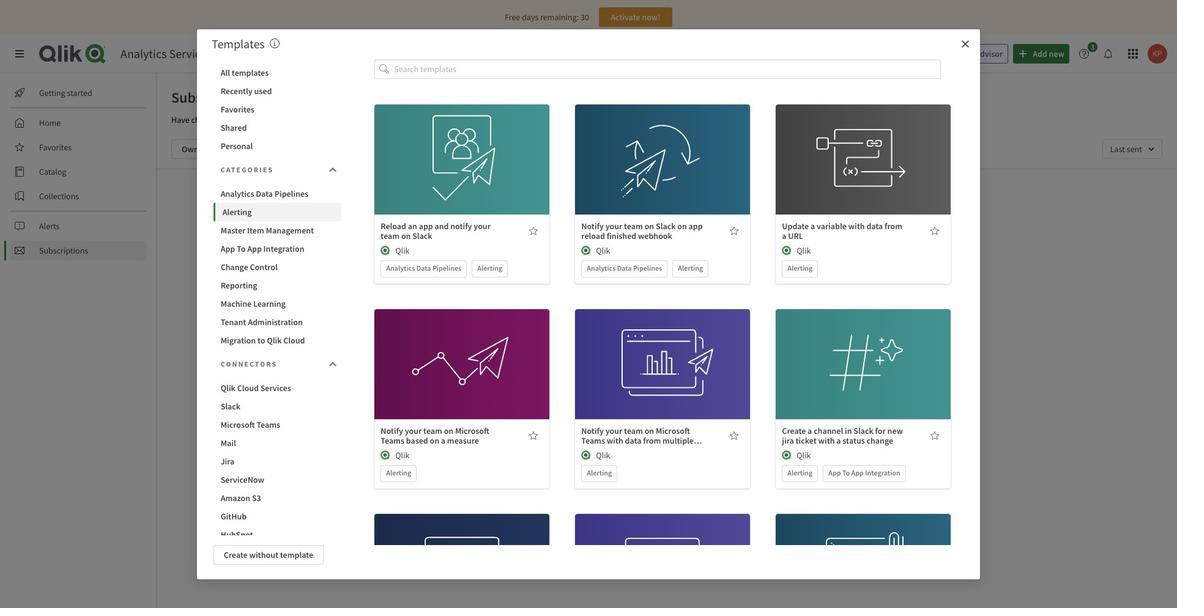 Task type: vqa. For each thing, say whether or not it's contained in the screenshot.


Task type: describe. For each thing, give the bounding box(es) containing it.
amazon s3 button
[[213, 489, 342, 508]]

use for app
[[639, 141, 652, 152]]

straight
[[266, 114, 294, 125]]

amazon s3
[[221, 493, 261, 504]]

templates are pre-built automations that help you automate common business workflows. get started by selecting one of the pre-built templates or choose the blank canvas to build an automation from scratch. tooltip
[[270, 36, 280, 51]]

notify for notify your team on microsoft teams with data from multiple apps
[[582, 426, 604, 437]]

have charts or sheets sent straight to your email inbox. you can also bundle multiple sheets into a quick and easy report.
[[171, 114, 598, 125]]

mail
[[221, 438, 236, 449]]

filters region
[[157, 130, 1178, 169]]

0 horizontal spatial multiple
[[441, 114, 471, 125]]

qlik inside migration to qlik cloud button
[[267, 335, 282, 346]]

click
[[674, 286, 692, 297]]

1 horizontal spatial the
[[746, 286, 758, 297]]

a right into
[[513, 114, 518, 125]]

receive
[[707, 274, 732, 285]]

charts
[[191, 114, 213, 125]]

hubspot
[[221, 530, 253, 541]]

details button for notify your team on slack on app reload finished webhook
[[625, 163, 701, 183]]

use for new
[[839, 346, 853, 357]]

0 horizontal spatial chart
[[603, 299, 622, 310]]

team for notify your team on microsoft teams based on a measure
[[424, 426, 442, 437]]

to inside button
[[258, 335, 265, 346]]

hubspot button
[[213, 526, 342, 544]]

app inside notify your team on slack on app reload finished webhook
[[689, 221, 703, 232]]

details for notify your team on microsoft teams based on a measure
[[450, 373, 475, 384]]

alerts
[[39, 221, 60, 232]]

also
[[397, 114, 412, 125]]

recently used button
[[213, 82, 342, 100]]

change
[[221, 262, 248, 273]]

multiple inside the notify your team on microsoft teams with data from multiple apps
[[663, 436, 694, 447]]

0 vertical spatial services
[[169, 46, 212, 61]]

have
[[639, 258, 660, 270]]

by
[[741, 274, 750, 285]]

a up regular
[[641, 274, 645, 285]]

use template for update a variable with data from a url
[[839, 141, 888, 152]]

create without template
[[224, 550, 313, 561]]

notify for notify your team on slack on app reload finished webhook
[[582, 221, 604, 232]]

details for notify your team on microsoft teams with data from multiple apps
[[650, 373, 676, 384]]

slack inside reload an app and notify your team on slack
[[413, 231, 433, 242]]

use template button for create a channel in slack for new jira ticket with a status change
[[826, 342, 902, 361]]

data inside the notify your team on microsoft teams with data from multiple apps
[[625, 436, 642, 447]]

use for based
[[438, 346, 452, 357]]

2 sheets from the left
[[473, 114, 496, 125]]

app down master
[[221, 243, 235, 254]]

subscriptions link
[[10, 241, 147, 261]]

close image
[[961, 39, 971, 49]]

master
[[221, 225, 246, 236]]

reporting button
[[213, 276, 342, 295]]

app down the create a channel in slack for new jira ticket with a status change
[[829, 469, 841, 478]]

alerting button
[[213, 203, 342, 221]]

apps
[[582, 446, 599, 457]]

a down 'subscribe'
[[619, 286, 623, 297]]

used
[[254, 85, 272, 96]]

migration to qlik cloud button
[[213, 331, 342, 350]]

analytics data pipelines for reload an app and notify your team on slack
[[386, 264, 462, 273]]

qlik image for notify your team on microsoft teams with data from multiple apps
[[582, 451, 591, 461]]

ask
[[934, 48, 947, 59]]

basis.
[[652, 286, 673, 297]]

add to favorites image for notify your team on slack on app reload finished webhook
[[730, 227, 740, 236]]

to right straight
[[296, 114, 303, 125]]

qlik for create a channel in slack for new jira ticket with a status change
[[797, 451, 811, 462]]

change
[[867, 436, 894, 447]]

use template for notify your team on microsoft teams based on a measure
[[438, 346, 487, 357]]

templates are pre-built automations that help you automate common business workflows. get started by selecting one of the pre-built templates or choose the blank canvas to build an automation from scratch. image
[[270, 38, 280, 48]]

machine learning
[[221, 298, 286, 309]]

machine learning button
[[213, 295, 342, 313]]

into
[[497, 114, 512, 125]]

master item management
[[221, 225, 314, 236]]

from inside the notify your team on microsoft teams with data from multiple apps
[[643, 436, 661, 447]]

categories button
[[213, 158, 342, 182]]

pipelines for reload an app and notify your team on slack
[[433, 264, 462, 273]]

a inside notify your team on microsoft teams based on a measure
[[441, 436, 446, 447]]

integration inside button
[[264, 243, 305, 254]]

home
[[39, 118, 61, 129]]

details button for create a channel in slack for new jira ticket with a status change
[[826, 369, 902, 388]]

github button
[[213, 508, 342, 526]]

jira
[[221, 456, 235, 467]]

Search text field
[[711, 44, 906, 64]]

a left channel
[[808, 426, 812, 437]]

reload an app and notify your team on slack
[[381, 221, 491, 242]]

qlik for update a variable with data from a url
[[797, 246, 811, 257]]

analytics services
[[121, 46, 212, 61]]

insight
[[948, 48, 974, 59]]

use for team
[[438, 141, 452, 152]]

in inside you do not have any subscriptions yet subscribe to a chart or sheet to receive it by email on a regular basis. click 'subscribe' on the chart or sheet in the app to get started.
[[654, 299, 661, 310]]

template for notify your team on microsoft teams with data from multiple apps
[[654, 346, 687, 357]]

add to favorites image for notify your team on microsoft teams with data from multiple apps
[[730, 432, 740, 441]]

create for create without template
[[224, 550, 248, 561]]

qlik inside qlik cloud services 'button'
[[221, 383, 236, 394]]

use template button for reload an app and notify your team on slack
[[424, 137, 501, 156]]

0 horizontal spatial the
[[663, 299, 674, 310]]

'subscribe'
[[693, 286, 733, 297]]

not
[[623, 258, 638, 270]]

0 horizontal spatial you
[[368, 114, 381, 125]]

mail button
[[213, 434, 342, 453]]

getting started
[[39, 88, 92, 99]]

qlik cloud services button
[[213, 379, 342, 398]]

free
[[505, 12, 520, 23]]

notify your team on microsoft teams based on a measure
[[381, 426, 490, 447]]

getting
[[39, 88, 65, 99]]

a right update
[[811, 221, 815, 232]]

0 horizontal spatial sheet
[[633, 299, 652, 310]]

details for create a channel in slack for new jira ticket with a status change
[[851, 373, 876, 384]]

use template for create a channel in slack for new jira ticket with a status change
[[839, 346, 888, 357]]

data inside update a variable with data from a url
[[867, 221, 883, 232]]

details button for notify your team on microsoft teams based on a measure
[[424, 369, 501, 388]]

it
[[734, 274, 739, 285]]

microsoft for notify your team on microsoft teams based on a measure
[[455, 426, 490, 437]]

can
[[383, 114, 396, 125]]

0 vertical spatial and
[[541, 114, 554, 125]]

use template button for update a variable with data from a url
[[826, 137, 902, 156]]

from inside update a variable with data from a url
[[885, 221, 903, 232]]

subscriptions inside the navigation pane element
[[39, 245, 88, 256]]

details for notify your team on slack on app reload finished webhook
[[650, 168, 676, 179]]

slack inside the create a channel in slack for new jira ticket with a status change
[[854, 426, 874, 437]]

add to favorites image for notify your team on microsoft teams based on a measure
[[529, 432, 539, 441]]

a left url
[[782, 231, 787, 242]]

tenant administration button
[[213, 313, 342, 331]]

microsoft for notify your team on microsoft teams with data from multiple apps
[[656, 426, 690, 437]]

webhook
[[638, 231, 673, 242]]

details for update a variable with data from a url
[[851, 168, 876, 179]]

data inside "button"
[[256, 188, 273, 199]]

for
[[876, 426, 886, 437]]

your for notify your team on microsoft teams with data from multiple apps
[[606, 426, 623, 437]]

favorites inside the navigation pane element
[[39, 142, 72, 153]]

data for reload an app and notify your team on slack
[[417, 264, 431, 273]]

tenant
[[221, 317, 246, 328]]

update a variable with data from a url
[[782, 221, 903, 242]]

jira
[[782, 436, 794, 447]]

finished
[[607, 231, 637, 242]]

app inside you do not have any subscriptions yet subscribe to a chart or sheet to receive it by email on a regular basis. click 'subscribe' on the chart or sheet in the app to get started.
[[676, 299, 690, 310]]

navigation pane element
[[0, 78, 156, 266]]

add to favorites image for create a channel in slack for new jira ticket with a status change
[[930, 432, 940, 441]]

started
[[67, 88, 92, 99]]

migration
[[221, 335, 256, 346]]

personal button
[[213, 137, 342, 155]]

use template for notify your team on microsoft teams with data from multiple apps
[[639, 346, 687, 357]]

app to app integration button
[[213, 240, 342, 258]]

template for update a variable with data from a url
[[855, 141, 888, 152]]

details button for reload an app and notify your team on slack
[[424, 163, 501, 183]]

new
[[888, 426, 903, 437]]

servicenow
[[221, 475, 264, 486]]

details for reload an app and notify your team on slack
[[450, 168, 475, 179]]

tenant administration
[[221, 317, 303, 328]]

0 vertical spatial subscriptions
[[171, 88, 258, 107]]

your for notify your team on microsoft teams based on a measure
[[405, 426, 422, 437]]

notify
[[451, 221, 472, 232]]

1 vertical spatial to
[[843, 469, 850, 478]]

started.
[[714, 299, 741, 310]]

amazon
[[221, 493, 250, 504]]

master item management button
[[213, 221, 342, 240]]

s3
[[252, 493, 261, 504]]

slack button
[[213, 398, 342, 416]]

change control button
[[213, 258, 342, 276]]

use for a
[[839, 141, 853, 152]]

regular
[[625, 286, 651, 297]]



Task type: locate. For each thing, give the bounding box(es) containing it.
microsoft teams
[[221, 420, 280, 431]]

analytics
[[121, 46, 167, 61], [221, 188, 254, 199], [386, 264, 415, 273], [587, 264, 616, 273]]

1 vertical spatial services
[[261, 383, 291, 394]]

1 vertical spatial subscriptions
[[39, 245, 88, 256]]

last sent image
[[1103, 140, 1163, 159]]

team inside notify your team on slack on app reload finished webhook
[[624, 221, 643, 232]]

create left channel
[[782, 426, 806, 437]]

to down subscriptions
[[698, 274, 705, 285]]

email down 'subscribe'
[[586, 286, 606, 297]]

qlik image for notify your team on microsoft teams based on a measure
[[381, 451, 391, 461]]

1 horizontal spatial microsoft
[[455, 426, 490, 437]]

teams inside the notify your team on microsoft teams with data from multiple apps
[[582, 436, 605, 447]]

details button
[[424, 163, 501, 183], [625, 163, 701, 183], [826, 163, 902, 183], [424, 369, 501, 388], [625, 369, 701, 388], [826, 369, 902, 388]]

all templates
[[221, 67, 269, 78]]

integration down 'management'
[[264, 243, 305, 254]]

channel
[[814, 426, 844, 437]]

with right ticket
[[819, 436, 835, 447]]

connectors
[[221, 360, 277, 369]]

1 vertical spatial from
[[643, 436, 661, 447]]

1 horizontal spatial sheets
[[473, 114, 496, 125]]

data right apps
[[625, 436, 642, 447]]

create
[[782, 426, 806, 437], [224, 550, 248, 561]]

analytics inside analytics data pipelines "button"
[[221, 188, 254, 199]]

1 vertical spatial the
[[663, 299, 674, 310]]

you left can
[[368, 114, 381, 125]]

0 horizontal spatial sheets
[[225, 114, 248, 125]]

all templates button
[[213, 63, 342, 82]]

qlik image for create a channel in slack for new jira ticket with a status change
[[782, 451, 792, 461]]

teams
[[257, 420, 280, 431], [381, 436, 405, 447], [582, 436, 605, 447]]

to left 'get'
[[692, 299, 699, 310]]

0 vertical spatial to
[[237, 243, 246, 254]]

qlik image for reload an app and notify your team on slack
[[381, 246, 391, 256]]

recently
[[221, 85, 253, 96]]

0 vertical spatial create
[[782, 426, 806, 437]]

0 vertical spatial favorites
[[221, 104, 255, 115]]

services up slack "button"
[[261, 383, 291, 394]]

notify up apps
[[582, 426, 604, 437]]

with inside the notify your team on microsoft teams with data from multiple apps
[[607, 436, 624, 447]]

categories
[[221, 165, 274, 174]]

1 horizontal spatial services
[[261, 383, 291, 394]]

get
[[701, 299, 712, 310]]

1 add to favorites image from the left
[[529, 432, 539, 441]]

qlik image down notify your team on microsoft teams based on a measure
[[381, 451, 391, 461]]

1 horizontal spatial and
[[541, 114, 554, 125]]

remaining:
[[541, 12, 579, 23]]

in down basis.
[[654, 299, 661, 310]]

2 horizontal spatial with
[[849, 221, 865, 232]]

0 vertical spatial the
[[746, 286, 758, 297]]

qlik
[[396, 246, 410, 257], [596, 246, 611, 257], [797, 246, 811, 257], [267, 335, 282, 346], [221, 383, 236, 394], [396, 451, 410, 462], [596, 451, 611, 462], [797, 451, 811, 462]]

create inside the create a channel in slack for new jira ticket with a status change
[[782, 426, 806, 437]]

0 vertical spatial in
[[654, 299, 661, 310]]

cloud inside button
[[284, 335, 305, 346]]

0 horizontal spatial favorites
[[39, 142, 72, 153]]

1 sheets from the left
[[225, 114, 248, 125]]

2 horizontal spatial microsoft
[[656, 426, 690, 437]]

use template
[[438, 141, 487, 152], [639, 141, 687, 152], [839, 141, 888, 152], [438, 346, 487, 357], [639, 346, 687, 357], [839, 346, 888, 357]]

the down by
[[746, 286, 758, 297]]

any
[[662, 258, 677, 270]]

and inside reload an app and notify your team on slack
[[435, 221, 449, 232]]

and left notify in the top left of the page
[[435, 221, 449, 232]]

subscriptions down the alerts
[[39, 245, 88, 256]]

analytics data pipelines down reload an app and notify your team on slack
[[386, 264, 462, 273]]

email inside you do not have any subscriptions yet subscribe to a chart or sheet to receive it by email on a regular basis. click 'subscribe' on the chart or sheet in the app to get started.
[[586, 286, 606, 297]]

1 horizontal spatial with
[[819, 436, 835, 447]]

advisor
[[976, 48, 1003, 59]]

data right variable
[[867, 221, 883, 232]]

create down hubspot
[[224, 550, 248, 561]]

notify your team on slack on app reload finished webhook
[[582, 221, 703, 242]]

use template for notify your team on slack on app reload finished webhook
[[639, 141, 687, 152]]

0 vertical spatial sheet
[[677, 274, 696, 285]]

1 horizontal spatial qlik image
[[582, 246, 591, 256]]

a left status
[[837, 436, 841, 447]]

1 vertical spatial cloud
[[237, 383, 259, 394]]

favorites inside button
[[221, 104, 255, 115]]

notify inside the notify your team on microsoft teams with data from multiple apps
[[582, 426, 604, 437]]

0 horizontal spatial email
[[323, 114, 343, 125]]

connectors button
[[213, 352, 342, 377]]

0 horizontal spatial services
[[169, 46, 212, 61]]

qlik for notify your team on microsoft teams based on a measure
[[396, 451, 410, 462]]

quick
[[519, 114, 539, 125]]

data
[[256, 188, 273, 199], [417, 264, 431, 273], [617, 264, 632, 273]]

create for create a channel in slack for new jira ticket with a status change
[[782, 426, 806, 437]]

analytics data pipelines up alerting button
[[221, 188, 309, 199]]

0 horizontal spatial microsoft
[[221, 420, 255, 431]]

use template button for notify your team on slack on app reload finished webhook
[[625, 137, 701, 156]]

team inside notify your team on microsoft teams based on a measure
[[424, 426, 442, 437]]

you do not have any subscriptions yet subscribe to a chart or sheet to receive it by email on a regular basis. click 'subscribe' on the chart or sheet in the app to get started.
[[586, 258, 758, 310]]

analytics data pipelines inside "button"
[[221, 188, 309, 199]]

pipelines up regular
[[633, 264, 662, 273]]

catalog
[[39, 166, 66, 177]]

0 vertical spatial or
[[215, 114, 223, 125]]

free days remaining: 30
[[505, 12, 589, 23]]

1 horizontal spatial add to favorites image
[[930, 432, 940, 441]]

30
[[581, 12, 589, 23]]

details button for update a variable with data from a url
[[826, 163, 902, 183]]

report.
[[574, 114, 598, 125]]

to up change
[[237, 243, 246, 254]]

in right channel
[[845, 426, 852, 437]]

microsoft teams button
[[213, 416, 342, 434]]

0 vertical spatial data
[[867, 221, 883, 232]]

chart
[[647, 274, 666, 285], [603, 299, 622, 310]]

add to favorites image
[[529, 227, 539, 236], [730, 227, 740, 236], [930, 227, 940, 236], [730, 432, 740, 441]]

qlik for notify your team on microsoft teams with data from multiple apps
[[596, 451, 611, 462]]

0 horizontal spatial and
[[435, 221, 449, 232]]

1 horizontal spatial pipelines
[[433, 264, 462, 273]]

app down status
[[852, 469, 864, 478]]

qlik for reload an app and notify your team on slack
[[396, 246, 410, 257]]

ask insight advisor button
[[913, 44, 1009, 64]]

0 horizontal spatial create
[[224, 550, 248, 561]]

app right an
[[419, 221, 433, 232]]

microsoft inside button
[[221, 420, 255, 431]]

details button for notify your team on microsoft teams with data from multiple apps
[[625, 369, 701, 388]]

1 horizontal spatial create
[[782, 426, 806, 437]]

cloud down tenant administration button
[[284, 335, 305, 346]]

notify left based
[[381, 426, 403, 437]]

add to favorites image for update a variable with data from a url
[[930, 227, 940, 236]]

0 vertical spatial cloud
[[284, 335, 305, 346]]

personal
[[221, 140, 253, 151]]

sheet up click
[[677, 274, 696, 285]]

or right charts
[[215, 114, 223, 125]]

1 horizontal spatial integration
[[866, 469, 901, 478]]

1 vertical spatial multiple
[[663, 436, 694, 447]]

subscriptions up charts
[[171, 88, 258, 107]]

notify left the finished
[[582, 221, 604, 232]]

qlik image for notify your team on slack on app reload finished webhook
[[582, 246, 591, 256]]

with inside the create a channel in slack for new jira ticket with a status change
[[819, 436, 835, 447]]

1 vertical spatial data
[[625, 436, 642, 447]]

an
[[408, 221, 417, 232]]

pipelines down reload an app and notify your team on slack
[[433, 264, 462, 273]]

1 horizontal spatial data
[[417, 264, 431, 273]]

create without template button
[[213, 546, 324, 565]]

favorites down the recently
[[221, 104, 255, 115]]

cloud down the connectors
[[237, 383, 259, 394]]

use template button for notify your team on microsoft teams based on a measure
[[424, 342, 501, 361]]

templates
[[212, 36, 265, 51]]

0 vertical spatial app to app integration
[[221, 243, 305, 254]]

pipelines inside "button"
[[275, 188, 309, 199]]

all
[[221, 67, 230, 78]]

0 vertical spatial email
[[323, 114, 343, 125]]

chart down 'subscribe'
[[603, 299, 622, 310]]

to up regular
[[632, 274, 639, 285]]

teams for notify your team on microsoft teams with data from multiple apps
[[582, 436, 605, 447]]

1 vertical spatial in
[[845, 426, 852, 437]]

analytics data pipelines
[[221, 188, 309, 199], [386, 264, 462, 273], [587, 264, 662, 273]]

0 horizontal spatial or
[[215, 114, 223, 125]]

cloud
[[284, 335, 305, 346], [237, 383, 259, 394]]

1 horizontal spatial multiple
[[663, 436, 694, 447]]

app to app integration down status
[[829, 469, 901, 478]]

notify your team on microsoft teams with data from multiple apps
[[582, 426, 694, 457]]

data down reload an app and notify your team on slack
[[417, 264, 431, 273]]

recently used
[[221, 85, 272, 96]]

sheet down regular
[[633, 299, 652, 310]]

1 vertical spatial integration
[[866, 469, 901, 478]]

0 horizontal spatial subscriptions
[[39, 245, 88, 256]]

data for notify your team on slack on app reload finished webhook
[[617, 264, 632, 273]]

email left inbox.
[[323, 114, 343, 125]]

collections link
[[10, 187, 147, 206]]

with right variable
[[849, 221, 865, 232]]

team inside the notify your team on microsoft teams with data from multiple apps
[[624, 426, 643, 437]]

sheets left sent
[[225, 114, 248, 125]]

teams for notify your team on microsoft teams based on a measure
[[381, 436, 405, 447]]

notify inside notify your team on microsoft teams based on a measure
[[381, 426, 403, 437]]

slack inside "button"
[[221, 401, 241, 412]]

with
[[849, 221, 865, 232], [607, 436, 624, 447], [819, 436, 835, 447]]

to down status
[[843, 469, 850, 478]]

1 horizontal spatial email
[[586, 286, 606, 297]]

qlik image
[[582, 246, 591, 256], [381, 451, 391, 461]]

your inside the notify your team on microsoft teams with data from multiple apps
[[606, 426, 623, 437]]

1 vertical spatial app to app integration
[[829, 469, 901, 478]]

1 vertical spatial you
[[593, 258, 609, 270]]

do
[[610, 258, 621, 270]]

0 horizontal spatial teams
[[257, 420, 280, 431]]

2 horizontal spatial analytics data pipelines
[[587, 264, 662, 273]]

1 vertical spatial and
[[435, 221, 449, 232]]

data up 'subscribe'
[[617, 264, 632, 273]]

or down regular
[[623, 299, 631, 310]]

url
[[789, 231, 804, 242]]

analytics data pipelines up 'subscribe'
[[587, 264, 662, 273]]

your inside notify your team on slack on app reload finished webhook
[[606, 221, 623, 232]]

cloud inside 'button'
[[237, 383, 259, 394]]

notify for notify your team on microsoft teams based on a measure
[[381, 426, 403, 437]]

1 horizontal spatial or
[[623, 299, 631, 310]]

1 horizontal spatial chart
[[647, 274, 666, 285]]

with right apps
[[607, 436, 624, 447]]

chart up basis.
[[647, 274, 666, 285]]

0 vertical spatial qlik image
[[582, 246, 591, 256]]

on inside reload an app and notify your team on slack
[[401, 231, 411, 242]]

inbox.
[[344, 114, 366, 125]]

teams inside notify your team on microsoft teams based on a measure
[[381, 436, 405, 447]]

in
[[654, 299, 661, 310], [845, 426, 852, 437]]

email
[[323, 114, 343, 125], [586, 286, 606, 297]]

teams inside microsoft teams button
[[257, 420, 280, 431]]

shared button
[[213, 118, 342, 137]]

learning
[[253, 298, 286, 309]]

on inside the notify your team on microsoft teams with data from multiple apps
[[645, 426, 654, 437]]

favorites up catalog
[[39, 142, 72, 153]]

0 horizontal spatial cloud
[[237, 383, 259, 394]]

0 vertical spatial you
[[368, 114, 381, 125]]

a left measure at the left of the page
[[441, 436, 446, 447]]

1 horizontal spatial app to app integration
[[829, 469, 901, 478]]

you left do
[[593, 258, 609, 270]]

close sidebar menu image
[[15, 49, 24, 59]]

item
[[247, 225, 264, 236]]

with inside update a variable with data from a url
[[849, 221, 865, 232]]

and
[[541, 114, 554, 125], [435, 221, 449, 232]]

slack inside notify your team on slack on app reload finished webhook
[[656, 221, 676, 232]]

in inside the create a channel in slack for new jira ticket with a status change
[[845, 426, 852, 437]]

analytics services element
[[121, 46, 212, 61]]

days
[[522, 12, 539, 23]]

subscriptions
[[679, 258, 736, 270]]

getting started link
[[10, 83, 147, 103]]

1 horizontal spatial in
[[845, 426, 852, 437]]

slack up any
[[656, 221, 676, 232]]

migration to qlik cloud
[[221, 335, 305, 346]]

activate
[[611, 12, 641, 23]]

or up basis.
[[667, 274, 675, 285]]

app inside reload an app and notify your team on slack
[[419, 221, 433, 232]]

slack left for
[[854, 426, 874, 437]]

shared
[[221, 122, 247, 133]]

qlik cloud services
[[221, 383, 291, 394]]

1 horizontal spatial favorites
[[221, 104, 255, 115]]

team inside reload an app and notify your team on slack
[[381, 231, 400, 242]]

2 horizontal spatial or
[[667, 274, 675, 285]]

templates
[[232, 67, 269, 78]]

and left easy
[[541, 114, 554, 125]]

administration
[[248, 317, 303, 328]]

2 horizontal spatial pipelines
[[633, 264, 662, 273]]

use template button
[[424, 137, 501, 156], [625, 137, 701, 156], [826, 137, 902, 156], [424, 342, 501, 361], [625, 342, 701, 361], [826, 342, 902, 361]]

data
[[867, 221, 883, 232], [625, 436, 642, 447]]

app up subscriptions
[[689, 221, 703, 232]]

create a channel in slack for new jira ticket with a status change
[[782, 426, 903, 447]]

slack
[[656, 221, 676, 232], [413, 231, 433, 242], [221, 401, 241, 412], [854, 426, 874, 437]]

your inside notify your team on microsoft teams based on a measure
[[405, 426, 422, 437]]

0 horizontal spatial data
[[625, 436, 642, 447]]

alerts link
[[10, 217, 147, 236]]

0 vertical spatial integration
[[264, 243, 305, 254]]

sheets left into
[[473, 114, 496, 125]]

alerting
[[223, 207, 252, 218], [478, 264, 503, 273], [678, 264, 703, 273], [788, 264, 813, 273], [386, 469, 411, 478], [587, 469, 612, 478], [788, 469, 813, 478]]

have
[[171, 114, 190, 125]]

0 horizontal spatial to
[[237, 243, 246, 254]]

services left templates
[[169, 46, 212, 61]]

qlik for notify your team on slack on app reload finished webhook
[[596, 246, 611, 257]]

1 horizontal spatial sheet
[[677, 274, 696, 285]]

0 horizontal spatial with
[[607, 436, 624, 447]]

the down basis.
[[663, 299, 674, 310]]

alerting inside button
[[223, 207, 252, 218]]

template for notify your team on slack on app reload finished webhook
[[654, 141, 687, 152]]

measure
[[447, 436, 479, 447]]

slack right reload
[[413, 231, 433, 242]]

microsoft inside the notify your team on microsoft teams with data from multiple apps
[[656, 426, 690, 437]]

1 vertical spatial chart
[[603, 299, 622, 310]]

1 horizontal spatial teams
[[381, 436, 405, 447]]

1 vertical spatial or
[[667, 274, 675, 285]]

change control
[[221, 262, 278, 273]]

now!
[[642, 12, 661, 23]]

template for reload an app and notify your team on slack
[[453, 141, 487, 152]]

0 vertical spatial multiple
[[441, 114, 471, 125]]

1 vertical spatial sheet
[[633, 299, 652, 310]]

you inside you do not have any subscriptions yet subscribe to a chart or sheet to receive it by email on a regular basis. click 'subscribe' on the chart or sheet in the app to get started.
[[593, 258, 609, 270]]

0 horizontal spatial data
[[256, 188, 273, 199]]

create inside button
[[224, 550, 248, 561]]

to
[[237, 243, 246, 254], [843, 469, 850, 478]]

integration down change
[[866, 469, 901, 478]]

reload
[[582, 231, 605, 242]]

2 horizontal spatial data
[[617, 264, 632, 273]]

0 horizontal spatial pipelines
[[275, 188, 309, 199]]

app to app integration inside button
[[221, 243, 305, 254]]

Search templates text field
[[394, 59, 942, 79]]

add to favorites image for reload an app and notify your team on slack
[[529, 227, 539, 236]]

add to favorites image
[[529, 432, 539, 441], [930, 432, 940, 441]]

home link
[[10, 113, 147, 133]]

analytics data pipelines for notify your team on slack on app reload finished webhook
[[587, 264, 662, 273]]

ask insight advisor
[[934, 48, 1003, 59]]

0 horizontal spatial integration
[[264, 243, 305, 254]]

or
[[215, 114, 223, 125], [667, 274, 675, 285], [623, 299, 631, 310]]

team for notify your team on slack on app reload finished webhook
[[624, 221, 643, 232]]

team for notify your team on microsoft teams with data from multiple apps
[[624, 426, 643, 437]]

1 horizontal spatial from
[[885, 221, 903, 232]]

app down the item
[[247, 243, 262, 254]]

1 horizontal spatial subscriptions
[[171, 88, 258, 107]]

0 horizontal spatial analytics data pipelines
[[221, 188, 309, 199]]

app
[[221, 243, 235, 254], [247, 243, 262, 254], [829, 469, 841, 478], [852, 469, 864, 478]]

variable
[[817, 221, 847, 232]]

use for with
[[639, 346, 652, 357]]

2 vertical spatial or
[[623, 299, 631, 310]]

qlik image for update a variable with data from a url
[[782, 246, 792, 256]]

1 horizontal spatial you
[[593, 258, 609, 270]]

0 horizontal spatial qlik image
[[381, 451, 391, 461]]

app down click
[[676, 299, 690, 310]]

your for notify your team on slack on app reload finished webhook
[[606, 221, 623, 232]]

to inside app to app integration button
[[237, 243, 246, 254]]

pipelines
[[275, 188, 309, 199], [433, 264, 462, 273], [633, 264, 662, 273]]

1 horizontal spatial cloud
[[284, 335, 305, 346]]

qlik image down the reload
[[582, 246, 591, 256]]

pipelines for notify your team on slack on app reload finished webhook
[[633, 264, 662, 273]]

your inside reload an app and notify your team on slack
[[474, 221, 491, 232]]

template for notify your team on microsoft teams based on a measure
[[453, 346, 487, 357]]

template for create a channel in slack for new jira ticket with a status change
[[855, 346, 888, 357]]

pipelines up alerting button
[[275, 188, 309, 199]]

use template button for notify your team on microsoft teams with data from multiple apps
[[625, 342, 701, 361]]

app to app integration up "control"
[[221, 243, 305, 254]]

2 add to favorites image from the left
[[930, 432, 940, 441]]

to down tenant administration
[[258, 335, 265, 346]]

qlik image
[[381, 246, 391, 256], [782, 246, 792, 256], [582, 451, 591, 461], [782, 451, 792, 461]]

services inside 'button'
[[261, 383, 291, 394]]

1 horizontal spatial to
[[843, 469, 850, 478]]

use template for reload an app and notify your team on slack
[[438, 141, 487, 152]]

2 horizontal spatial teams
[[582, 436, 605, 447]]

1 vertical spatial email
[[586, 286, 606, 297]]

1 vertical spatial favorites
[[39, 142, 72, 153]]

0 vertical spatial from
[[885, 221, 903, 232]]

easy
[[556, 114, 572, 125]]

0 horizontal spatial app to app integration
[[221, 243, 305, 254]]

1 vertical spatial qlik image
[[381, 451, 391, 461]]

update
[[782, 221, 809, 232]]

favorites button
[[213, 100, 342, 118]]

activate now! link
[[599, 7, 673, 27]]

slack up "microsoft teams"
[[221, 401, 241, 412]]

0 vertical spatial chart
[[647, 274, 666, 285]]

data up alerting button
[[256, 188, 273, 199]]

machine
[[221, 298, 252, 309]]

microsoft inside notify your team on microsoft teams based on a measure
[[455, 426, 490, 437]]

without
[[249, 550, 278, 561]]

from
[[885, 221, 903, 232], [643, 436, 661, 447]]

0 horizontal spatial in
[[654, 299, 661, 310]]

1 horizontal spatial data
[[867, 221, 883, 232]]

notify inside notify your team on slack on app reload finished webhook
[[582, 221, 604, 232]]



